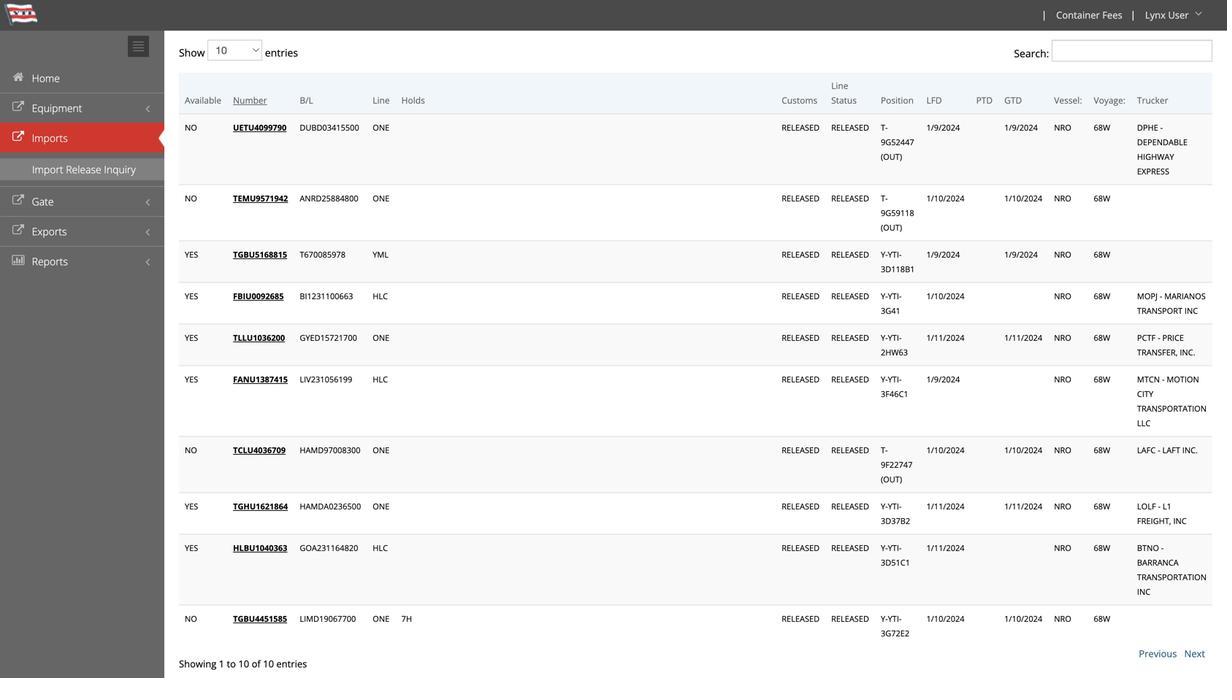 Task type: vqa. For each thing, say whether or not it's contained in the screenshot.


Task type: describe. For each thing, give the bounding box(es) containing it.
t- 9g59118 (out)
[[881, 193, 915, 233]]

no for uetu4099790
[[185, 122, 197, 133]]

(out) for t- 9f22747 (out)
[[881, 474, 902, 485]]

customs
[[782, 94, 818, 106]]

1 10 from the left
[[238, 658, 249, 671]]

no for tgbu4451585
[[185, 614, 197, 625]]

line: activate to sort column ascending column header
[[367, 73, 396, 114]]

fanu1387415
[[233, 374, 288, 385]]

y- for y-yti- 3f46c1
[[881, 374, 888, 385]]

exports link
[[0, 216, 164, 246]]

2 10 from the left
[[263, 658, 274, 671]]

inc for freight,
[[1174, 516, 1187, 527]]

equipment
[[32, 101, 82, 115]]

laft
[[1163, 445, 1181, 456]]

3g72e2
[[881, 628, 910, 639]]

y-yti- 3d51c1
[[881, 543, 910, 568]]

ptd: activate to sort column ascending column header
[[971, 73, 999, 114]]

voyage:: activate to sort column ascending column header
[[1088, 73, 1132, 114]]

7h
[[402, 614, 412, 625]]

previous button
[[1139, 648, 1178, 661]]

btno - barranca transportation inc
[[1138, 543, 1207, 598]]

temu9571942
[[233, 193, 288, 204]]

- for lolf
[[1159, 501, 1161, 512]]

hlc for bi1231100663
[[373, 291, 388, 302]]

y-yti- 3d37b2
[[881, 501, 911, 527]]

3g41
[[881, 305, 901, 316]]

2 68w from the top
[[1094, 193, 1111, 204]]

tclu4036709
[[233, 445, 286, 456]]

container fees link
[[1050, 0, 1128, 31]]

nro for mtcn - motion city transportation llc
[[1055, 374, 1072, 385]]

line status: activate to sort column ascending column header
[[826, 73, 875, 114]]

container fees
[[1057, 8, 1123, 22]]

68w for lolf - l1 freight, inc
[[1094, 501, 1111, 512]]

y- for y-yti- 3d51c1
[[881, 543, 888, 554]]

freight,
[[1138, 516, 1172, 527]]

68w for mopj - marianos transport inc
[[1094, 291, 1111, 302]]

fees
[[1103, 8, 1123, 22]]

nro for lolf - l1 freight, inc
[[1055, 501, 1072, 512]]

nro for lafc - laft inc.
[[1055, 445, 1072, 456]]

anrd25884800
[[300, 193, 359, 204]]

gtd
[[1005, 94, 1022, 106]]

- for dphe
[[1161, 122, 1163, 133]]

lolf - l1 freight, inc
[[1138, 501, 1187, 527]]

available: activate to sort column ascending column header
[[179, 73, 227, 114]]

external link image for imports
[[11, 132, 26, 142]]

show
[[179, 46, 208, 60]]

gyed15721700
[[300, 332, 357, 343]]

inc. inside pctf - price transfer, inc.
[[1180, 347, 1196, 358]]

holds: activate to sort column ascending column header
[[396, 73, 776, 114]]

1 vertical spatial inc.
[[1183, 445, 1198, 456]]

import
[[32, 163, 63, 176]]

available
[[185, 94, 221, 106]]

to
[[227, 658, 236, 671]]

3d37b2
[[881, 516, 911, 527]]

showing 1 to 10 of 10 entries
[[179, 658, 307, 671]]

yes for tghu1621864
[[185, 501, 198, 512]]

hamda0236500
[[300, 501, 361, 512]]

lfd
[[927, 94, 942, 106]]

3f46c1
[[881, 389, 909, 400]]

3 nro from the top
[[1055, 249, 1072, 260]]

llc
[[1138, 418, 1151, 429]]

1
[[219, 658, 224, 671]]

express
[[1138, 166, 1170, 177]]

price
[[1163, 332, 1184, 343]]

tgbu4451585
[[233, 614, 287, 625]]

highway
[[1138, 151, 1175, 162]]

y-yti- 3f46c1
[[881, 374, 909, 400]]

vessel:: activate to sort column ascending column header
[[1049, 73, 1088, 114]]

t- for t- 9g59118 (out)
[[881, 193, 888, 204]]

1/11/2024 for y-yti- 3d37b2
[[927, 501, 965, 512]]

tghu1621864
[[233, 501, 288, 512]]

trucker: activate to sort column ascending column header
[[1132, 73, 1213, 114]]

- for mtcn
[[1163, 374, 1165, 385]]

yti- for y-yti- 2hw63
[[888, 332, 902, 343]]

location: activate to sort column ascending column header
[[875, 73, 921, 114]]

imports
[[32, 131, 68, 145]]

barranca
[[1138, 558, 1179, 568]]

user
[[1169, 8, 1189, 22]]

lafc - laft inc.
[[1138, 445, 1198, 456]]

ptd
[[977, 94, 993, 106]]

reports link
[[0, 246, 164, 276]]

tgbu5168815
[[233, 249, 287, 260]]

yes for tgbu5168815
[[185, 249, 198, 260]]

nro for pctf - price transfer, inc.
[[1055, 332, 1072, 343]]

t- for t- 9f22747 (out)
[[881, 445, 888, 456]]

home link
[[0, 63, 164, 93]]

y- for y-yti- 3d118b1
[[881, 249, 888, 260]]

yti- for y-yti- 3d37b2
[[888, 501, 902, 512]]

transport
[[1138, 305, 1183, 316]]

y- for y-yti- 3g72e2
[[881, 614, 888, 625]]

line for line status
[[832, 80, 849, 92]]

marianos
[[1165, 291, 1206, 302]]

t- 9f22747 (out)
[[881, 445, 913, 485]]

t- 9g52447 (out)
[[881, 122, 915, 162]]

t- for t- 9g52447 (out)
[[881, 122, 888, 133]]

2 | from the left
[[1131, 8, 1136, 21]]

9f22747
[[881, 460, 913, 471]]

pctf
[[1138, 332, 1156, 343]]

voyage:
[[1094, 94, 1126, 106]]

y-yti- 3g72e2
[[881, 614, 910, 639]]

y- for y-yti- 3g41
[[881, 291, 888, 302]]

city
[[1138, 389, 1154, 400]]

gate link
[[0, 186, 164, 216]]

1/9/2024 for y-yti- 3d118b1
[[927, 249, 960, 260]]

status
[[832, 94, 857, 106]]

9g52447
[[881, 137, 915, 148]]

equipment link
[[0, 93, 164, 123]]

mtcn
[[1138, 374, 1160, 385]]

1/9/2024 for y-yti- 3f46c1
[[927, 374, 960, 385]]

lynx user
[[1146, 8, 1189, 22]]

one for gyed15721700
[[373, 332, 390, 343]]

hlbu1040363
[[233, 543, 288, 554]]

1/9/2024 for t- 9g52447 (out)
[[927, 122, 960, 133]]

yti- for y-yti- 3g41
[[888, 291, 902, 302]]

number: activate to sort column ascending column header
[[227, 73, 294, 114]]

(out) for t- 9g59118 (out)
[[881, 222, 902, 233]]

motion
[[1167, 374, 1200, 385]]

t670085978
[[300, 249, 346, 260]]

y- for y-yti- 2hw63
[[881, 332, 888, 343]]

dependable
[[1138, 137, 1188, 148]]

release
[[66, 163, 101, 176]]

y-yti- 3g41
[[881, 291, 902, 316]]

68w for pctf - price transfer, inc.
[[1094, 332, 1111, 343]]

fbiu0092685
[[233, 291, 284, 302]]



Task type: locate. For each thing, give the bounding box(es) containing it.
(out) down 9f22747
[[881, 474, 902, 485]]

no left tclu4036709
[[185, 445, 197, 456]]

inc for transport
[[1185, 305, 1199, 316]]

y-
[[881, 249, 888, 260], [881, 291, 888, 302], [881, 332, 888, 343], [881, 374, 888, 385], [881, 501, 888, 512], [881, 543, 888, 554], [881, 614, 888, 625]]

2hw63
[[881, 347, 908, 358]]

1 yti- from the top
[[888, 249, 902, 260]]

inc down the marianos
[[1185, 305, 1199, 316]]

yes for fbiu0092685
[[185, 291, 198, 302]]

released
[[782, 122, 820, 133], [832, 122, 870, 133], [782, 193, 820, 204], [832, 193, 870, 204], [782, 249, 820, 260], [832, 249, 870, 260], [782, 291, 820, 302], [832, 291, 870, 302], [782, 332, 820, 343], [832, 332, 870, 343], [782, 374, 820, 385], [832, 374, 870, 385], [782, 445, 820, 456], [832, 445, 870, 456], [782, 501, 820, 512], [832, 501, 870, 512], [782, 543, 820, 554], [832, 543, 870, 554], [782, 614, 820, 625], [832, 614, 870, 625]]

2 external link image from the top
[[11, 225, 26, 236]]

y- inside y-yti- 3f46c1
[[881, 374, 888, 385]]

- inside mtcn - motion city transportation llc
[[1163, 374, 1165, 385]]

lynx
[[1146, 8, 1166, 22]]

exports
[[32, 225, 67, 239]]

5 y- from the top
[[881, 501, 888, 512]]

yti- up 3g72e2
[[888, 614, 902, 625]]

2 t- from the top
[[881, 193, 888, 204]]

y- inside y-yti- 3g72e2
[[881, 614, 888, 625]]

y-yti- 2hw63
[[881, 332, 908, 358]]

trucker
[[1138, 94, 1169, 106]]

no for temu9571942
[[185, 193, 197, 204]]

6 yti- from the top
[[888, 543, 902, 554]]

yti- up 3d37b2
[[888, 501, 902, 512]]

hlc right liv231056199 on the bottom left of the page
[[373, 374, 388, 385]]

y- for y-yti- 3d37b2
[[881, 501, 888, 512]]

home image
[[11, 72, 26, 82]]

tllu1036200
[[233, 332, 285, 343]]

hlc for liv231056199
[[373, 374, 388, 385]]

y- inside 'y-yti- 3g41'
[[881, 291, 888, 302]]

1 no from the top
[[185, 122, 197, 133]]

external link image up bar chart image
[[11, 225, 26, 236]]

3 68w from the top
[[1094, 249, 1111, 260]]

9g59118
[[881, 208, 915, 218]]

0 vertical spatial inc
[[1185, 305, 1199, 316]]

1 vertical spatial (out)
[[881, 222, 902, 233]]

yti- inside y-yti- 3f46c1
[[888, 374, 902, 385]]

1/11/2024 for y-yti- 3d51c1
[[927, 543, 965, 554]]

dphe
[[1138, 122, 1159, 133]]

- right mopj
[[1160, 291, 1163, 302]]

5 yes from the top
[[185, 501, 198, 512]]

one left 7h
[[373, 614, 390, 625]]

4 y- from the top
[[881, 374, 888, 385]]

- for pctf
[[1158, 332, 1161, 343]]

holds
[[402, 94, 425, 106]]

nro for btno - barranca transportation inc
[[1055, 543, 1072, 554]]

- inside 'dphe - dependable highway express'
[[1161, 122, 1163, 133]]

2 hlc from the top
[[373, 374, 388, 385]]

4 yti- from the top
[[888, 374, 902, 385]]

1 hlc from the top
[[373, 291, 388, 302]]

inc inside "lolf - l1 freight, inc"
[[1174, 516, 1187, 527]]

entries right of
[[276, 658, 307, 671]]

mopj
[[1138, 291, 1158, 302]]

nro
[[1055, 122, 1072, 133], [1055, 193, 1072, 204], [1055, 249, 1072, 260], [1055, 291, 1072, 302], [1055, 332, 1072, 343], [1055, 374, 1072, 385], [1055, 445, 1072, 456], [1055, 501, 1072, 512], [1055, 543, 1072, 554], [1055, 614, 1072, 625]]

y- up 3g72e2
[[881, 614, 888, 625]]

lolf
[[1138, 501, 1156, 512]]

yes left the fanu1387415
[[185, 374, 198, 385]]

8 68w from the top
[[1094, 501, 1111, 512]]

line status
[[832, 80, 857, 106]]

5 one from the top
[[373, 501, 390, 512]]

None text field
[[1052, 40, 1213, 62]]

external link image for exports
[[11, 225, 26, 236]]

2 no from the top
[[185, 193, 197, 204]]

hlc down yml
[[373, 291, 388, 302]]

1 vertical spatial hlc
[[373, 374, 388, 385]]

no left temu9571942
[[185, 193, 197, 204]]

1 (out) from the top
[[881, 151, 902, 162]]

yes left tgbu5168815
[[185, 249, 198, 260]]

1 vertical spatial external link image
[[11, 225, 26, 236]]

yti- inside y-yti- 3g72e2
[[888, 614, 902, 625]]

external link image down home image
[[11, 102, 26, 112]]

9 nro from the top
[[1055, 543, 1072, 554]]

one right hamd97008300
[[373, 445, 390, 456]]

line inside line: activate to sort column ascending 'column header'
[[373, 94, 390, 106]]

yes left fbiu0092685
[[185, 291, 198, 302]]

3 t- from the top
[[881, 445, 888, 456]]

one for limd19067700
[[373, 614, 390, 625]]

7 nro from the top
[[1055, 445, 1072, 456]]

mtcn - motion city transportation llc
[[1138, 374, 1207, 429]]

2 vertical spatial inc
[[1138, 587, 1151, 598]]

angle down image
[[1192, 8, 1206, 19]]

2 y- from the top
[[881, 291, 888, 302]]

yes left hlbu1040363
[[185, 543, 198, 554]]

external link image for equipment
[[11, 102, 26, 112]]

- right pctf
[[1158, 332, 1161, 343]]

0 vertical spatial t-
[[881, 122, 888, 133]]

lynx user link
[[1139, 0, 1212, 31]]

nro for dphe - dependable highway express
[[1055, 122, 1072, 133]]

l1
[[1163, 501, 1172, 512]]

bar chart image
[[11, 255, 26, 266]]

one right hamda0236500
[[373, 501, 390, 512]]

bi1231100663
[[300, 291, 353, 302]]

0 vertical spatial entries
[[262, 46, 298, 60]]

- right btno
[[1162, 543, 1164, 554]]

reports
[[32, 255, 68, 269]]

6 68w from the top
[[1094, 374, 1111, 385]]

7 y- from the top
[[881, 614, 888, 625]]

10 68w from the top
[[1094, 614, 1111, 625]]

import release inquiry
[[32, 163, 136, 176]]

0 vertical spatial transportation
[[1138, 403, 1207, 414]]

uetu4099790
[[233, 122, 287, 133]]

0 horizontal spatial line
[[373, 94, 390, 106]]

1 external link image from the top
[[11, 195, 26, 206]]

one for anrd25884800
[[373, 193, 390, 204]]

yes left the tllu1036200 at left
[[185, 332, 198, 343]]

0 vertical spatial external link image
[[11, 195, 26, 206]]

y-yti- 3d118b1
[[881, 249, 915, 275]]

(out) down 9g52447
[[881, 151, 902, 162]]

6 yes from the top
[[185, 543, 198, 554]]

0 horizontal spatial 10
[[238, 658, 249, 671]]

alert containing no
[[179, 114, 1213, 647]]

t- up 9g52447
[[881, 122, 888, 133]]

one right gyed15721700
[[373, 332, 390, 343]]

4 one from the top
[[373, 445, 390, 456]]

next
[[1185, 648, 1206, 661]]

6 y- from the top
[[881, 543, 888, 554]]

68w for dphe - dependable highway express
[[1094, 122, 1111, 133]]

3 (out) from the top
[[881, 474, 902, 485]]

external link image
[[11, 102, 26, 112], [11, 132, 26, 142]]

10 nro from the top
[[1055, 614, 1072, 625]]

2 nro from the top
[[1055, 193, 1072, 204]]

home
[[32, 71, 60, 85]]

yes left tghu1621864 on the bottom left
[[185, 501, 198, 512]]

1/9/2024
[[927, 122, 960, 133], [1005, 122, 1038, 133], [927, 249, 960, 260], [1005, 249, 1038, 260], [927, 374, 960, 385]]

of
[[252, 658, 261, 671]]

5 68w from the top
[[1094, 332, 1111, 343]]

1 y- from the top
[[881, 249, 888, 260]]

y- up 2hw63
[[881, 332, 888, 343]]

2 external link image from the top
[[11, 132, 26, 142]]

search:
[[1014, 46, 1052, 60]]

alert
[[179, 114, 1213, 647]]

- for btno
[[1162, 543, 1164, 554]]

inquiry
[[104, 163, 136, 176]]

1/11/2024 for y-yti- 2hw63
[[927, 332, 965, 343]]

yes for hlbu1040363
[[185, 543, 198, 554]]

line inside line status
[[832, 80, 849, 92]]

3 no from the top
[[185, 445, 197, 456]]

3d51c1
[[881, 558, 910, 568]]

10 left of
[[238, 658, 249, 671]]

10 right of
[[263, 658, 274, 671]]

yti- inside y-yti- 2hw63
[[888, 332, 902, 343]]

0 vertical spatial (out)
[[881, 151, 902, 162]]

1 yes from the top
[[185, 249, 198, 260]]

2 vertical spatial t-
[[881, 445, 888, 456]]

4 nro from the top
[[1055, 291, 1072, 302]]

yti- inside y-yti- 3d118b1
[[888, 249, 902, 260]]

9 68w from the top
[[1094, 543, 1111, 554]]

1 vertical spatial t-
[[881, 193, 888, 204]]

showing
[[179, 658, 217, 671]]

y- inside y-yti- 3d118b1
[[881, 249, 888, 260]]

t- inside t- 9g59118 (out)
[[881, 193, 888, 204]]

line left holds
[[373, 94, 390, 106]]

7 68w from the top
[[1094, 445, 1111, 456]]

6 nro from the top
[[1055, 374, 1072, 385]]

2 vertical spatial (out)
[[881, 474, 902, 485]]

yti- up 3d51c1
[[888, 543, 902, 554]]

lfd: activate to sort column ascending column header
[[921, 73, 971, 114]]

1 horizontal spatial 10
[[263, 658, 274, 671]]

external link image inside gate link
[[11, 195, 26, 206]]

yti- up 3g41
[[888, 291, 902, 302]]

y- up '3f46c1'
[[881, 374, 888, 385]]

inc. right 'laft'
[[1183, 445, 1198, 456]]

line for line
[[373, 94, 390, 106]]

inc down barranca
[[1138, 587, 1151, 598]]

previous
[[1139, 648, 1178, 661]]

0 vertical spatial inc.
[[1180, 347, 1196, 358]]

t- up 9g59118
[[881, 193, 888, 204]]

external link image
[[11, 195, 26, 206], [11, 225, 26, 236]]

y- inside y-yti- 3d51c1
[[881, 543, 888, 554]]

y- inside y-yti- 3d37b2
[[881, 501, 888, 512]]

3 one from the top
[[373, 332, 390, 343]]

transfer,
[[1138, 347, 1178, 358]]

inc for transportation
[[1138, 587, 1151, 598]]

yes for tllu1036200
[[185, 332, 198, 343]]

gtd: activate to sort column ascending column header
[[999, 73, 1049, 114]]

1/10/2024
[[927, 193, 965, 204], [1005, 193, 1043, 204], [927, 291, 965, 302], [927, 445, 965, 456], [1005, 445, 1043, 456], [927, 614, 965, 625], [1005, 614, 1043, 625]]

1 t- from the top
[[881, 122, 888, 133]]

yes
[[185, 249, 198, 260], [185, 291, 198, 302], [185, 332, 198, 343], [185, 374, 198, 385], [185, 501, 198, 512], [185, 543, 198, 554]]

row containing line status
[[179, 73, 1213, 114]]

grid containing show
[[179, 0, 1213, 672]]

hamd97008300
[[300, 445, 361, 456]]

b/l: activate to sort column ascending column header
[[294, 73, 367, 114]]

4 no from the top
[[185, 614, 197, 625]]

- for lafc
[[1158, 445, 1161, 456]]

1 horizontal spatial |
[[1131, 8, 1136, 21]]

line up status at the right top
[[832, 80, 849, 92]]

3 yti- from the top
[[888, 332, 902, 343]]

number
[[233, 94, 267, 106]]

1 vertical spatial entries
[[276, 658, 307, 671]]

yti- up 3d118b1
[[888, 249, 902, 260]]

y- up 3d51c1
[[881, 543, 888, 554]]

2 transportation from the top
[[1138, 572, 1207, 583]]

yti- for y-yti- 3f46c1
[[888, 374, 902, 385]]

y- up 3g41
[[881, 291, 888, 302]]

y- up 3d118b1
[[881, 249, 888, 260]]

- inside btno - barranca transportation inc
[[1162, 543, 1164, 554]]

import release inquiry link
[[0, 159, 164, 180]]

2 one from the top
[[373, 193, 390, 204]]

4 68w from the top
[[1094, 291, 1111, 302]]

one for hamda0236500
[[373, 501, 390, 512]]

3d118b1
[[881, 264, 915, 275]]

3 yes from the top
[[185, 332, 198, 343]]

t- up 9f22747
[[881, 445, 888, 456]]

inc inside btno - barranca transportation inc
[[1138, 587, 1151, 598]]

container
[[1057, 8, 1100, 22]]

- left 'laft'
[[1158, 445, 1161, 456]]

8 nro from the top
[[1055, 501, 1072, 512]]

external link image inside exports link
[[11, 225, 26, 236]]

grid
[[179, 0, 1213, 672]]

0 vertical spatial hlc
[[373, 291, 388, 302]]

lafc
[[1138, 445, 1156, 456]]

1 68w from the top
[[1094, 122, 1111, 133]]

inc. down price at the right of page
[[1180, 347, 1196, 358]]

yes for fanu1387415
[[185, 374, 198, 385]]

no
[[185, 122, 197, 133], [185, 193, 197, 204], [185, 445, 197, 456], [185, 614, 197, 625]]

gate
[[32, 195, 54, 209]]

2 yes from the top
[[185, 291, 198, 302]]

5 nro from the top
[[1055, 332, 1072, 343]]

b/l
[[300, 94, 313, 106]]

3 hlc from the top
[[373, 543, 388, 554]]

one down line: activate to sort column ascending 'column header'
[[373, 122, 390, 133]]

no for tclu4036709
[[185, 445, 197, 456]]

customs: activate to sort column ascending column header
[[776, 73, 826, 114]]

1/11/2024
[[927, 332, 965, 343], [1005, 332, 1043, 343], [927, 501, 965, 512], [1005, 501, 1043, 512], [927, 543, 965, 554]]

yti- up '3f46c1'
[[888, 374, 902, 385]]

6 one from the top
[[373, 614, 390, 625]]

(out) for t- 9g52447 (out)
[[881, 151, 902, 162]]

3 y- from the top
[[881, 332, 888, 343]]

- right mtcn
[[1163, 374, 1165, 385]]

5 yti- from the top
[[888, 501, 902, 512]]

goa231164820
[[300, 543, 358, 554]]

4 yes from the top
[[185, 374, 198, 385]]

one
[[373, 122, 390, 133], [373, 193, 390, 204], [373, 332, 390, 343], [373, 445, 390, 456], [373, 501, 390, 512], [373, 614, 390, 625]]

1 vertical spatial line
[[373, 94, 390, 106]]

1 vertical spatial inc
[[1174, 516, 1187, 527]]

1 horizontal spatial line
[[832, 80, 849, 92]]

- inside pctf - price transfer, inc.
[[1158, 332, 1161, 343]]

| left container
[[1042, 8, 1047, 21]]

10
[[238, 658, 249, 671], [263, 658, 274, 671]]

yti- for y-yti- 3d51c1
[[888, 543, 902, 554]]

yti- inside 'y-yti- 3g41'
[[888, 291, 902, 302]]

next button
[[1185, 648, 1206, 661]]

1 transportation from the top
[[1138, 403, 1207, 414]]

transportation down barranca
[[1138, 572, 1207, 583]]

| right the fees on the top
[[1131, 8, 1136, 21]]

2 (out) from the top
[[881, 222, 902, 233]]

hlc right goa231164820
[[373, 543, 388, 554]]

one for dubd03415500
[[373, 122, 390, 133]]

(out)
[[881, 151, 902, 162], [881, 222, 902, 233], [881, 474, 902, 485]]

external link image left imports on the top left of page
[[11, 132, 26, 142]]

limd19067700
[[300, 614, 356, 625]]

0 vertical spatial line
[[832, 80, 849, 92]]

row
[[179, 73, 1213, 114]]

1 one from the top
[[373, 122, 390, 133]]

btno
[[1138, 543, 1160, 554]]

yti- up 2hw63
[[888, 332, 902, 343]]

- inside "lolf - l1 freight, inc"
[[1159, 501, 1161, 512]]

yti- for y-yti- 3d118b1
[[888, 249, 902, 260]]

(out) inside t- 9g59118 (out)
[[881, 222, 902, 233]]

transportation down city
[[1138, 403, 1207, 414]]

68w for btno - barranca transportation inc
[[1094, 543, 1111, 554]]

dphe - dependable highway express
[[1138, 122, 1188, 177]]

yti- inside y-yti- 3d51c1
[[888, 543, 902, 554]]

external link image for gate
[[11, 195, 26, 206]]

external link image inside the imports link
[[11, 132, 26, 142]]

t-
[[881, 122, 888, 133], [881, 193, 888, 204], [881, 445, 888, 456]]

(out) inside t- 9f22747 (out)
[[881, 474, 902, 485]]

1 external link image from the top
[[11, 102, 26, 112]]

mopj - marianos transport inc
[[1138, 291, 1206, 316]]

1 | from the left
[[1042, 8, 1047, 21]]

2 yti- from the top
[[888, 291, 902, 302]]

(out) down 9g59118
[[881, 222, 902, 233]]

- inside mopj - marianos transport inc
[[1160, 291, 1163, 302]]

(out) inside t- 9g52447 (out)
[[881, 151, 902, 162]]

nro for mopj - marianos transport inc
[[1055, 291, 1072, 302]]

external link image inside the 'equipment' link
[[11, 102, 26, 112]]

- left the l1
[[1159, 501, 1161, 512]]

0 horizontal spatial |
[[1042, 8, 1047, 21]]

1 vertical spatial external link image
[[11, 132, 26, 142]]

- right dphe
[[1161, 122, 1163, 133]]

yti- for y-yti- 3g72e2
[[888, 614, 902, 625]]

0 vertical spatial external link image
[[11, 102, 26, 112]]

external link image left 'gate'
[[11, 195, 26, 206]]

y- up 3d37b2
[[881, 501, 888, 512]]

yti- inside y-yti- 3d37b2
[[888, 501, 902, 512]]

liv231056199
[[300, 374, 352, 385]]

7 yti- from the top
[[888, 614, 902, 625]]

t- inside t- 9f22747 (out)
[[881, 445, 888, 456]]

one for hamd97008300
[[373, 445, 390, 456]]

hlc for goa231164820
[[373, 543, 388, 554]]

imports link
[[0, 123, 164, 153]]

inc inside mopj - marianos transport inc
[[1185, 305, 1199, 316]]

inc right freight, at the bottom of the page
[[1174, 516, 1187, 527]]

68w for lafc - laft inc.
[[1094, 445, 1111, 456]]

1 nro from the top
[[1055, 122, 1072, 133]]

position
[[881, 94, 914, 106]]

2 vertical spatial hlc
[[373, 543, 388, 554]]

y- inside y-yti- 2hw63
[[881, 332, 888, 343]]

t- inside t- 9g52447 (out)
[[881, 122, 888, 133]]

no up showing
[[185, 614, 197, 625]]

1 vertical spatial transportation
[[1138, 572, 1207, 583]]

no down available at the top left of the page
[[185, 122, 197, 133]]

entries up number: activate to sort column ascending column header
[[262, 46, 298, 60]]

68w for mtcn - motion city transportation llc
[[1094, 374, 1111, 385]]

one right anrd25884800 on the left top of page
[[373, 193, 390, 204]]

- for mopj
[[1160, 291, 1163, 302]]



